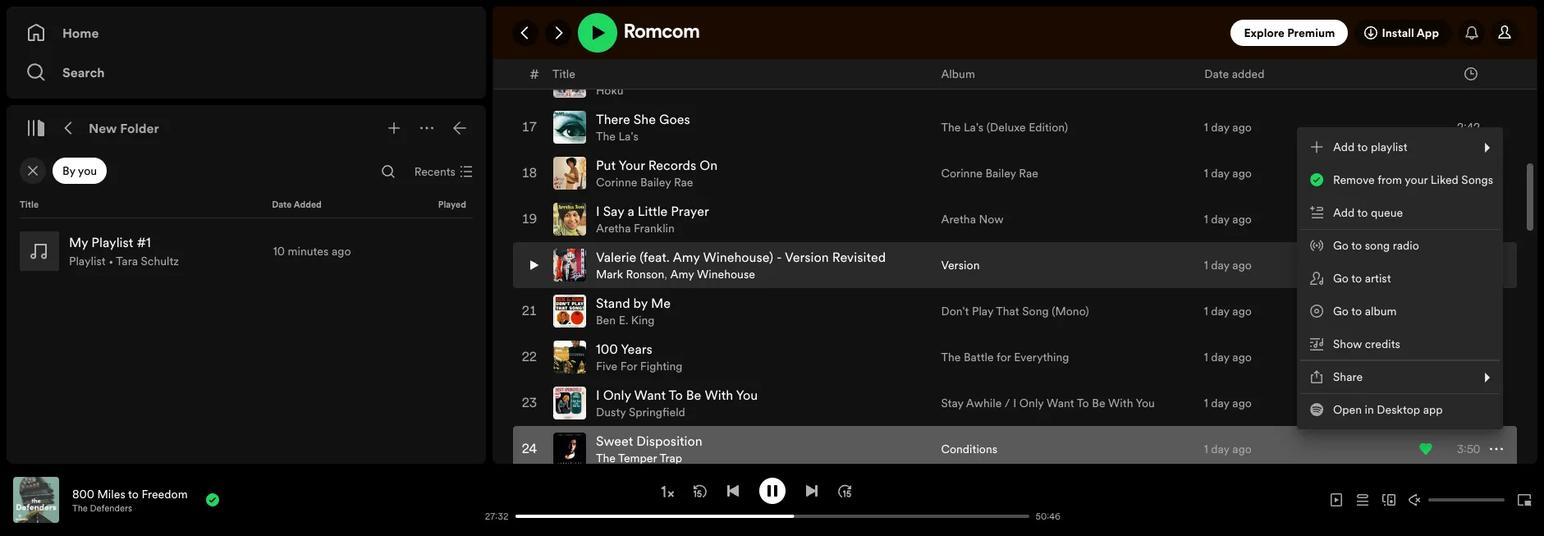 Task type: describe. For each thing, give the bounding box(es) containing it.
what's new image
[[1466, 26, 1479, 39]]

your
[[619, 156, 645, 174]]

1 day ago for valerie (feat. amy winehouse) - version revisited
[[1204, 257, 1252, 273]]

search link
[[26, 56, 466, 89]]

day for 100 years
[[1211, 349, 1230, 365]]

1 for 100 years
[[1204, 349, 1208, 365]]

song
[[1022, 303, 1049, 319]]

ronson
[[626, 266, 665, 282]]

alge
[[741, 64, 769, 82]]

ago for i only want to be with you
[[1233, 395, 1252, 411]]

share
[[1334, 369, 1363, 385]]

new folder
[[89, 119, 159, 137]]

add for add to playlist
[[1334, 139, 1355, 155]]

i only want to be with you link
[[596, 386, 758, 404]]

ago for i say a little prayer
[[1233, 211, 1252, 227]]

stand
[[596, 294, 630, 312]]

go to album
[[1334, 303, 1397, 319]]

1 ago from the top
[[1233, 27, 1252, 44]]

sweet disposition the temper trap
[[596, 432, 703, 466]]

ago for sweet disposition
[[1233, 441, 1252, 457]]

1 horizontal spatial rae
[[1019, 165, 1039, 181]]

playlist • tara schultz
[[69, 253, 179, 269]]

la's inside there she goes the la's
[[619, 128, 639, 145]]

in
[[1365, 402, 1374, 418]]

to inside i only want to be with you dusty springfield
[[669, 386, 683, 404]]

version inside valerie (feat. amy winehouse) - version revisited mark ronson , amy winehouse
[[785, 248, 829, 266]]

dreams the cranberries
[[596, 18, 680, 53]]

previous image
[[726, 484, 739, 497]]

go to album link
[[1301, 295, 1500, 328]]

dreams
[[596, 18, 642, 36]]

now playing view image
[[39, 484, 52, 498]]

1 day ago for i say a little prayer
[[1204, 211, 1252, 227]]

,
[[665, 266, 668, 282]]

a
[[628, 202, 635, 220]]

# row
[[513, 59, 1517, 89]]

there she goes link
[[596, 110, 690, 128]]

be inside i only want to be with you dusty springfield
[[686, 386, 702, 404]]

1 day from the top
[[1211, 27, 1230, 44]]

to for song
[[1352, 237, 1362, 254]]

explore premium
[[1244, 25, 1335, 41]]

100 years five for fighting
[[596, 340, 683, 374]]

100
[[596, 340, 618, 358]]

mark ronson link
[[596, 266, 665, 282]]

added
[[294, 199, 322, 211]]

winehouse)
[[703, 248, 773, 266]]

1 for there she goes
[[1204, 119, 1208, 135]]

cell up explore
[[1204, 0, 1252, 11]]

explore
[[1244, 25, 1285, 41]]

queue
[[1371, 204, 1404, 221]]

from
[[1378, 172, 1403, 188]]

i say a little prayer aretha franklin
[[596, 202, 709, 236]]

defenders
[[90, 502, 132, 514]]

1 day ago for 100 years
[[1204, 349, 1252, 365]]

sweet disposition row
[[513, 426, 1517, 472]]

1 horizontal spatial be
[[1092, 395, 1106, 411]]

3:36
[[1458, 211, 1480, 227]]

1 day ago for sweet disposition
[[1204, 441, 1252, 457]]

go to song radio
[[1334, 237, 1420, 254]]

add to queue button
[[1301, 196, 1500, 229]]

liked
[[1431, 172, 1459, 188]]

1 for i only want to be with you
[[1204, 395, 1208, 411]]

i only want to be with you cell
[[553, 381, 765, 425]]

show
[[1334, 336, 1362, 352]]

freedom
[[142, 486, 188, 502]]

corinne bailey rae
[[941, 165, 1039, 181]]

volume off image
[[1409, 493, 1422, 507]]

perfect
[[596, 64, 639, 82]]

date for date added
[[272, 199, 292, 211]]

ben
[[596, 312, 616, 328]]

stand by me cell
[[553, 289, 677, 333]]

with inside i only want to be with you dusty springfield
[[705, 386, 733, 404]]

ago for 100 years
[[1233, 349, 1252, 365]]

the inside 800 miles to freedom the defenders
[[72, 502, 88, 514]]

1 horizontal spatial corinne
[[941, 165, 983, 181]]

to for artist
[[1352, 270, 1362, 287]]

amy winehouse link
[[670, 266, 755, 282]]

800 miles to freedom the defenders
[[72, 486, 188, 514]]

five
[[596, 358, 618, 374]]

day for perfect day - chris lord alge mix
[[1211, 73, 1230, 90]]

goes
[[659, 110, 690, 128]]

put
[[596, 156, 616, 174]]

duration image
[[1465, 67, 1478, 80]]

i right '/'
[[1013, 395, 1017, 411]]

top bar and user menu element
[[493, 7, 1538, 59]]

stand by me link
[[596, 294, 671, 312]]

cell up dreams link
[[553, 0, 703, 11]]

conditions link
[[941, 441, 998, 457]]

cell up the 3:50 cell
[[1420, 381, 1503, 425]]

app
[[1424, 402, 1443, 418]]

open in desktop app button
[[1301, 393, 1500, 426]]

800
[[72, 486, 94, 502]]

/
[[1005, 395, 1011, 411]]

cell up 'album'
[[941, 0, 981, 11]]

dreams link
[[596, 18, 642, 36]]

remove from your liked songs button
[[1301, 163, 1500, 196]]

the inside the sweet disposition the temper trap
[[596, 450, 616, 466]]

title inside main element
[[20, 199, 39, 211]]

•
[[109, 253, 114, 269]]

by you
[[62, 163, 97, 179]]

the la's link
[[596, 128, 639, 145]]

stay
[[941, 395, 964, 411]]

1 day ago for i only want to be with you
[[1204, 395, 1252, 411]]

perfect day - chris lord alge mix hoku
[[596, 64, 795, 99]]

put your records on corinne bailey rae
[[596, 156, 718, 191]]

ago for stand by me
[[1233, 303, 1252, 319]]

change speed image
[[659, 484, 675, 500]]

winehouse
[[697, 266, 755, 282]]

for
[[997, 349, 1011, 365]]

skip forward 15 seconds image
[[838, 484, 851, 497]]

day for stand by me
[[1211, 303, 1230, 319]]

duration element
[[1465, 67, 1478, 80]]

radio
[[1393, 237, 1420, 254]]

day
[[642, 64, 665, 82]]

valerie (feat. amy winehouse) - version revisited row
[[513, 242, 1517, 288]]

# column header
[[530, 59, 539, 88]]

only inside i only want to be with you dusty springfield
[[603, 386, 631, 404]]

the la's (deluxe edition) link
[[941, 119, 1068, 135]]

credits
[[1365, 336, 1401, 352]]

valerie (feat. amy winehouse) - version revisited link
[[596, 248, 886, 266]]

e.
[[619, 312, 628, 328]]

you inside i only want to be with you dusty springfield
[[736, 386, 758, 404]]

new
[[89, 119, 117, 137]]

install app link
[[1355, 20, 1453, 46]]

add to queue
[[1334, 204, 1404, 221]]

corinne bailey rae link inside put your records on cell
[[596, 174, 693, 191]]

main element
[[7, 7, 486, 464]]

put your records on cell
[[553, 151, 724, 195]]

ago for valerie (feat. amy winehouse) - version revisited
[[1233, 257, 1252, 273]]

play valerie (feat. amy winehouse) - version revisited by mark ronson, amy winehouse image
[[527, 255, 540, 275]]

recents
[[414, 163, 456, 180]]

corinne inside put your records on corinne bailey rae
[[596, 174, 638, 191]]

sweet disposition link
[[596, 432, 703, 450]]

album
[[941, 65, 975, 82]]

the temper trap link
[[596, 450, 682, 466]]

the inside there she goes the la's
[[596, 128, 616, 145]]

pause image
[[766, 484, 779, 497]]

1 day ago for perfect day - chris lord alge mix
[[1204, 73, 1252, 90]]

bailey inside put your records on corinne bailey rae
[[640, 174, 671, 191]]

rae inside put your records on corinne bailey rae
[[674, 174, 693, 191]]

cell up 'what's new' image
[[1420, 0, 1503, 11]]

new folder button
[[85, 115, 162, 141]]

aretha now link
[[941, 211, 1004, 227]]

records
[[648, 156, 697, 174]]

hoku
[[596, 82, 624, 99]]

to for album
[[1352, 303, 1362, 319]]

1 horizontal spatial version
[[941, 257, 980, 273]]

mark
[[596, 266, 623, 282]]



Task type: locate. For each thing, give the bounding box(es) containing it.
song
[[1365, 237, 1390, 254]]

to for queue
[[1358, 204, 1368, 221]]

- inside valerie (feat. amy winehouse) - version revisited mark ronson , amy winehouse
[[777, 248, 782, 266]]

to left song
[[1352, 237, 1362, 254]]

2 vertical spatial go
[[1334, 303, 1349, 319]]

remove
[[1334, 172, 1375, 188]]

3 day from the top
[[1211, 119, 1230, 135]]

0 horizontal spatial date
[[272, 199, 292, 211]]

0 horizontal spatial corinne
[[596, 174, 638, 191]]

i for i only want to be with you
[[596, 386, 600, 404]]

chris
[[677, 64, 708, 82]]

0 horizontal spatial with
[[705, 386, 733, 404]]

don't play that song (mono) link
[[941, 303, 1089, 319]]

0 vertical spatial add
[[1334, 139, 1355, 155]]

1 horizontal spatial la's
[[964, 119, 984, 135]]

3 go from the top
[[1334, 303, 1349, 319]]

play
[[972, 303, 994, 319]]

bailey down the la's (deluxe edition) link at the top of page
[[986, 165, 1016, 181]]

king
[[631, 312, 655, 328]]

corinne bailey rae link up the i say a little prayer link
[[596, 174, 693, 191]]

ago for put your records on
[[1233, 165, 1252, 181]]

1 day ago inside valerie (feat. amy winehouse) - version revisited row
[[1204, 257, 1252, 273]]

there she goes the la's
[[596, 110, 690, 145]]

5 day from the top
[[1211, 211, 1230, 227]]

1 vertical spatial add
[[1334, 204, 1355, 221]]

3 1 day ago from the top
[[1204, 119, 1252, 135]]

the left defenders
[[72, 502, 88, 514]]

want inside i only want to be with you dusty springfield
[[634, 386, 666, 404]]

1 vertical spatial -
[[777, 248, 782, 266]]

dreams cell
[[553, 13, 686, 57]]

6 1 from the top
[[1204, 257, 1208, 273]]

7 1 day ago from the top
[[1204, 303, 1252, 319]]

little
[[638, 202, 668, 220]]

0 horizontal spatial la's
[[619, 128, 639, 145]]

to
[[669, 386, 683, 404], [1077, 395, 1089, 411]]

rae up the prayer
[[674, 174, 693, 191]]

show credits
[[1334, 336, 1401, 352]]

to left artist
[[1352, 270, 1362, 287]]

version
[[785, 248, 829, 266], [941, 257, 980, 273]]

the down legally
[[941, 119, 961, 135]]

8 ago from the top
[[1233, 349, 1252, 365]]

go forward image
[[552, 26, 565, 39]]

only down five
[[603, 386, 631, 404]]

be
[[686, 386, 702, 404], [1092, 395, 1106, 411]]

ago inside the sweet disposition row
[[1233, 441, 1252, 457]]

open
[[1334, 402, 1362, 418]]

100 years cell
[[553, 335, 689, 379]]

songs
[[1462, 172, 1494, 188]]

version up "don't"
[[941, 257, 980, 273]]

day for i only want to be with you
[[1211, 395, 1230, 411]]

0 horizontal spatial -
[[668, 64, 674, 82]]

1 for put your records on
[[1204, 165, 1208, 181]]

don't play that song (mono)
[[941, 303, 1089, 319]]

2:42 cell
[[1420, 105, 1503, 149]]

1 vertical spatial date
[[272, 199, 292, 211]]

go to artist link
[[1301, 262, 1500, 295]]

i say a little prayer cell
[[553, 197, 716, 241]]

aretha up valerie at left
[[596, 220, 631, 236]]

to for playlist
[[1358, 139, 1368, 155]]

8 day from the top
[[1211, 349, 1230, 365]]

2 1 from the top
[[1204, 73, 1208, 90]]

4 1 from the top
[[1204, 165, 1208, 181]]

1 horizontal spatial bailey
[[986, 165, 1016, 181]]

years
[[621, 340, 653, 358]]

1 horizontal spatial you
[[1136, 395, 1155, 411]]

800 miles to freedom link
[[72, 486, 188, 502]]

0 horizontal spatial want
[[634, 386, 666, 404]]

to right '/'
[[1077, 395, 1089, 411]]

9 day from the top
[[1211, 395, 1230, 411]]

legally
[[941, 73, 978, 90]]

valerie (feat. amy winehouse) - version revisited mark ronson , amy winehouse
[[596, 248, 886, 282]]

5 ago from the top
[[1233, 211, 1252, 227]]

to
[[1358, 139, 1368, 155], [1358, 204, 1368, 221], [1352, 237, 1362, 254], [1352, 270, 1362, 287], [1352, 303, 1362, 319], [128, 486, 139, 502]]

playlist
[[1371, 139, 1408, 155]]

0 horizontal spatial you
[[736, 386, 758, 404]]

1 go from the top
[[1334, 237, 1349, 254]]

la's
[[964, 119, 984, 135], [619, 128, 639, 145]]

1 vertical spatial title
[[20, 199, 39, 211]]

to left playlist
[[1358, 139, 1368, 155]]

1 for valerie (feat. amy winehouse) - version revisited
[[1204, 257, 1208, 273]]

menu containing add to playlist
[[1297, 127, 1504, 429]]

Recents, List view field
[[401, 158, 483, 185]]

By you checkbox
[[53, 158, 107, 184]]

aretha now
[[941, 211, 1004, 227]]

2 1 day ago from the top
[[1204, 73, 1252, 90]]

go for go to artist
[[1334, 270, 1349, 287]]

2 day from the top
[[1211, 73, 1230, 90]]

add up remove
[[1334, 139, 1355, 155]]

title down clear filters image
[[20, 199, 39, 211]]

aretha inside the i say a little prayer aretha franklin
[[596, 220, 631, 236]]

add inside dropdown button
[[1334, 139, 1355, 155]]

go left artist
[[1334, 270, 1349, 287]]

bailey up little
[[640, 174, 671, 191]]

group inside main element
[[13, 225, 480, 278]]

premium
[[1288, 25, 1335, 41]]

7 1 from the top
[[1204, 303, 1208, 319]]

go left song
[[1334, 237, 1349, 254]]

i for i say a little prayer
[[596, 202, 600, 220]]

3 1 from the top
[[1204, 119, 1208, 135]]

1 vertical spatial go
[[1334, 270, 1349, 287]]

go back image
[[519, 26, 532, 39]]

1 day ago for stand by me
[[1204, 303, 1252, 319]]

cell up 4:04
[[1420, 289, 1503, 333]]

i say a little prayer link
[[596, 202, 709, 220]]

the up put at the top
[[596, 128, 616, 145]]

0 horizontal spatial corinne bailey rae link
[[596, 174, 693, 191]]

valerie (feat. amy winehouse) - version revisited cell
[[553, 243, 893, 287]]

day inside the sweet disposition row
[[1211, 441, 1230, 457]]

go up show
[[1334, 303, 1349, 319]]

skip back 15 seconds image
[[693, 484, 707, 497]]

the battle for everything
[[941, 349, 1070, 365]]

4:31
[[1458, 27, 1480, 44]]

go for go to album
[[1334, 303, 1349, 319]]

i inside the i say a little prayer aretha franklin
[[596, 202, 600, 220]]

go for go to song radio
[[1334, 237, 1349, 254]]

edition)
[[1029, 119, 1068, 135]]

6 day from the top
[[1211, 257, 1230, 273]]

0 horizontal spatial version
[[785, 248, 829, 266]]

9 1 day ago from the top
[[1204, 395, 1252, 411]]

i
[[596, 202, 600, 220], [596, 386, 600, 404], [1013, 395, 1017, 411]]

added
[[1232, 65, 1265, 82]]

8 1 from the top
[[1204, 349, 1208, 365]]

put your records on link
[[596, 156, 718, 174]]

go
[[1334, 237, 1349, 254], [1334, 270, 1349, 287], [1334, 303, 1349, 319]]

go inside "button"
[[1334, 237, 1349, 254]]

2 ago from the top
[[1233, 73, 1252, 90]]

0 horizontal spatial title
[[20, 199, 39, 211]]

corinne up say
[[596, 174, 638, 191]]

10 1 day ago from the top
[[1204, 441, 1252, 457]]

1 for perfect day - chris lord alge mix
[[1204, 73, 1208, 90]]

stay awhile / i only want to be with you
[[941, 395, 1155, 411]]

1 1 from the top
[[1204, 27, 1208, 44]]

the left battle
[[941, 349, 961, 365]]

4 day from the top
[[1211, 165, 1230, 181]]

date inside main element
[[272, 199, 292, 211]]

2 go from the top
[[1334, 270, 1349, 287]]

1 for i say a little prayer
[[1204, 211, 1208, 227]]

3:26
[[1458, 73, 1480, 90]]

app
[[1417, 25, 1439, 41]]

folder
[[120, 119, 159, 137]]

mix
[[772, 64, 795, 82]]

4 ago from the top
[[1233, 165, 1252, 181]]

you
[[736, 386, 758, 404], [1136, 395, 1155, 411]]

add inside button
[[1334, 204, 1355, 221]]

ago
[[1233, 27, 1252, 44], [1233, 73, 1252, 90], [1233, 119, 1252, 135], [1233, 165, 1252, 181], [1233, 211, 1252, 227], [1233, 257, 1252, 273], [1233, 303, 1252, 319], [1233, 349, 1252, 365], [1233, 395, 1252, 411], [1233, 441, 1252, 457]]

1 for sweet disposition
[[1204, 441, 1208, 457]]

- inside perfect day - chris lord alge mix hoku
[[668, 64, 674, 82]]

date for date added
[[1205, 65, 1229, 82]]

dusty
[[596, 404, 626, 420]]

10 ago from the top
[[1233, 441, 1252, 457]]

to right 'miles'
[[128, 486, 139, 502]]

0 horizontal spatial aretha
[[596, 220, 631, 236]]

title inside # row
[[553, 65, 576, 82]]

date left "added"
[[272, 199, 292, 211]]

now playing: 800 miles to freedom by the defenders footer
[[13, 477, 466, 523]]

10 day from the top
[[1211, 441, 1230, 457]]

day inside valerie (feat. amy winehouse) - version revisited row
[[1211, 257, 1230, 273]]

day for i say a little prayer
[[1211, 211, 1230, 227]]

perfect day - chris lord alge mix cell
[[553, 59, 801, 103]]

0 vertical spatial title
[[553, 65, 576, 82]]

ago for there she goes
[[1233, 119, 1252, 135]]

group containing playlist
[[13, 225, 480, 278]]

to inside button
[[1358, 204, 1368, 221]]

battle
[[964, 349, 994, 365]]

add to playlist
[[1334, 139, 1408, 155]]

day for there she goes
[[1211, 119, 1230, 135]]

only right '/'
[[1020, 395, 1044, 411]]

1 horizontal spatial -
[[777, 248, 782, 266]]

search in your library image
[[382, 165, 395, 178]]

5 1 day ago from the top
[[1204, 211, 1252, 227]]

to down fighting
[[669, 386, 683, 404]]

day for put your records on
[[1211, 165, 1230, 181]]

9 1 from the top
[[1204, 395, 1208, 411]]

revisited
[[832, 248, 886, 266]]

1 1 day ago from the top
[[1204, 27, 1252, 44]]

9 ago from the top
[[1233, 395, 1252, 411]]

date added
[[1205, 65, 1265, 82]]

1 horizontal spatial aretha
[[941, 211, 976, 227]]

1 horizontal spatial with
[[1109, 395, 1134, 411]]

perfect day - chris lord alge mix link
[[596, 64, 795, 82]]

1 inside valerie (feat. amy winehouse) - version revisited row
[[1204, 257, 1208, 273]]

none search field inside main element
[[375, 158, 401, 185]]

rae down edition)
[[1019, 165, 1039, 181]]

1 inside the sweet disposition row
[[1204, 441, 1208, 457]]

4 1 day ago from the top
[[1204, 165, 1252, 181]]

i inside i only want to be with you dusty springfield
[[596, 386, 600, 404]]

0 vertical spatial -
[[668, 64, 674, 82]]

1 horizontal spatial date
[[1205, 65, 1229, 82]]

i left say
[[596, 202, 600, 220]]

next image
[[805, 484, 818, 497]]

0 horizontal spatial to
[[669, 386, 683, 404]]

menu
[[1297, 127, 1504, 429]]

cell
[[527, 0, 540, 11], [553, 0, 703, 11], [941, 0, 981, 11], [1204, 0, 1252, 11], [1420, 0, 1503, 11], [1420, 289, 1503, 333], [1420, 381, 1503, 425]]

clear filters image
[[26, 164, 39, 177]]

date left added
[[1205, 65, 1229, 82]]

add down remove
[[1334, 204, 1355, 221]]

7 day from the top
[[1211, 303, 1230, 319]]

there
[[596, 110, 630, 128]]

1 day ago for put your records on
[[1204, 165, 1252, 181]]

1 for stand by me
[[1204, 303, 1208, 319]]

4:04
[[1458, 349, 1480, 365]]

1 horizontal spatial only
[[1020, 395, 1044, 411]]

the
[[596, 36, 616, 53], [941, 119, 961, 135], [596, 128, 616, 145], [941, 349, 961, 365], [596, 450, 616, 466], [72, 502, 88, 514]]

add
[[1334, 139, 1355, 155], [1334, 204, 1355, 221]]

2 add from the top
[[1334, 204, 1355, 221]]

stand by me ben e. king
[[596, 294, 671, 328]]

date inside # row
[[1205, 65, 1229, 82]]

6 ago from the top
[[1233, 257, 1252, 273]]

the left temper
[[596, 450, 616, 466]]

5 1 from the top
[[1204, 211, 1208, 227]]

group
[[13, 225, 480, 278]]

explore premium button
[[1231, 20, 1349, 46]]

show credits button
[[1301, 328, 1500, 360]]

- right winehouse)
[[777, 248, 782, 266]]

corinne
[[941, 165, 983, 181], [596, 174, 638, 191]]

miles
[[97, 486, 125, 502]]

everything
[[1014, 349, 1070, 365]]

sweet disposition cell
[[553, 427, 709, 471]]

day for sweet disposition
[[1211, 441, 1230, 457]]

8 1 day ago from the top
[[1204, 349, 1252, 365]]

connect to a device image
[[1383, 493, 1396, 507]]

springfield
[[629, 404, 685, 420]]

to inside dropdown button
[[1358, 139, 1368, 155]]

1 horizontal spatial title
[[553, 65, 576, 82]]

corinne bailey rae link up now
[[941, 165, 1039, 181]]

album
[[1365, 303, 1397, 319]]

the defenders link
[[72, 502, 132, 514]]

home
[[62, 24, 99, 42]]

0 vertical spatial go
[[1334, 237, 1349, 254]]

stay awhile / i only want to be with you link
[[941, 395, 1155, 411]]

(deluxe
[[987, 119, 1026, 135]]

go to song radio button
[[1301, 229, 1500, 262]]

to left queue
[[1358, 204, 1368, 221]]

0 horizontal spatial be
[[686, 386, 702, 404]]

3:35
[[1458, 165, 1480, 181]]

3:50 cell
[[1420, 427, 1503, 471]]

to inside 800 miles to freedom the defenders
[[128, 486, 139, 502]]

1 add from the top
[[1334, 139, 1355, 155]]

cranberries
[[619, 36, 680, 53]]

0 horizontal spatial rae
[[674, 174, 693, 191]]

aretha left now
[[941, 211, 976, 227]]

day for valerie (feat. amy winehouse) - version revisited
[[1211, 257, 1230, 273]]

there she goes cell
[[553, 105, 697, 149]]

i down five
[[596, 386, 600, 404]]

remove from your liked songs
[[1334, 172, 1494, 188]]

valerie
[[596, 248, 637, 266]]

1 horizontal spatial corinne bailey rae link
[[941, 165, 1039, 181]]

sweet
[[596, 432, 633, 450]]

by
[[634, 294, 648, 312]]

add for add to queue
[[1334, 204, 1355, 221]]

10 1 from the top
[[1204, 441, 1208, 457]]

1 day ago inside the sweet disposition row
[[1204, 441, 1252, 457]]

title right #
[[553, 65, 576, 82]]

to left album on the bottom of page
[[1352, 303, 1362, 319]]

open in desktop app
[[1334, 402, 1443, 418]]

to inside "button"
[[1352, 237, 1362, 254]]

go to artist
[[1334, 270, 1391, 287]]

lord
[[712, 64, 739, 82]]

your
[[1405, 172, 1428, 188]]

ago for perfect day - chris lord alge mix
[[1233, 73, 1252, 90]]

corinne up the aretha now
[[941, 165, 983, 181]]

0 horizontal spatial only
[[603, 386, 631, 404]]

- right day
[[668, 64, 674, 82]]

the up perfect
[[596, 36, 616, 53]]

0 vertical spatial date
[[1205, 65, 1229, 82]]

cell up go back icon
[[527, 0, 540, 11]]

7 ago from the top
[[1233, 303, 1252, 319]]

1 horizontal spatial to
[[1077, 395, 1089, 411]]

don't
[[941, 303, 969, 319]]

1 day ago for there she goes
[[1204, 119, 1252, 135]]

version left revisited
[[785, 248, 829, 266]]

1 horizontal spatial want
[[1047, 395, 1075, 411]]

ago inside valerie (feat. amy winehouse) - version revisited row
[[1233, 257, 1252, 273]]

player controls element
[[280, 477, 1069, 523]]

None search field
[[375, 158, 401, 185]]

3 ago from the top
[[1233, 119, 1252, 135]]

6 1 day ago from the top
[[1204, 257, 1252, 273]]

0 horizontal spatial bailey
[[640, 174, 671, 191]]

share button
[[1301, 360, 1500, 393]]

the inside dreams the cranberries
[[596, 36, 616, 53]]

the battle for everything link
[[941, 349, 1070, 365]]

3:50
[[1458, 441, 1480, 457]]



Task type: vqa. For each thing, say whether or not it's contained in the screenshot.
RECENTS field
yes



